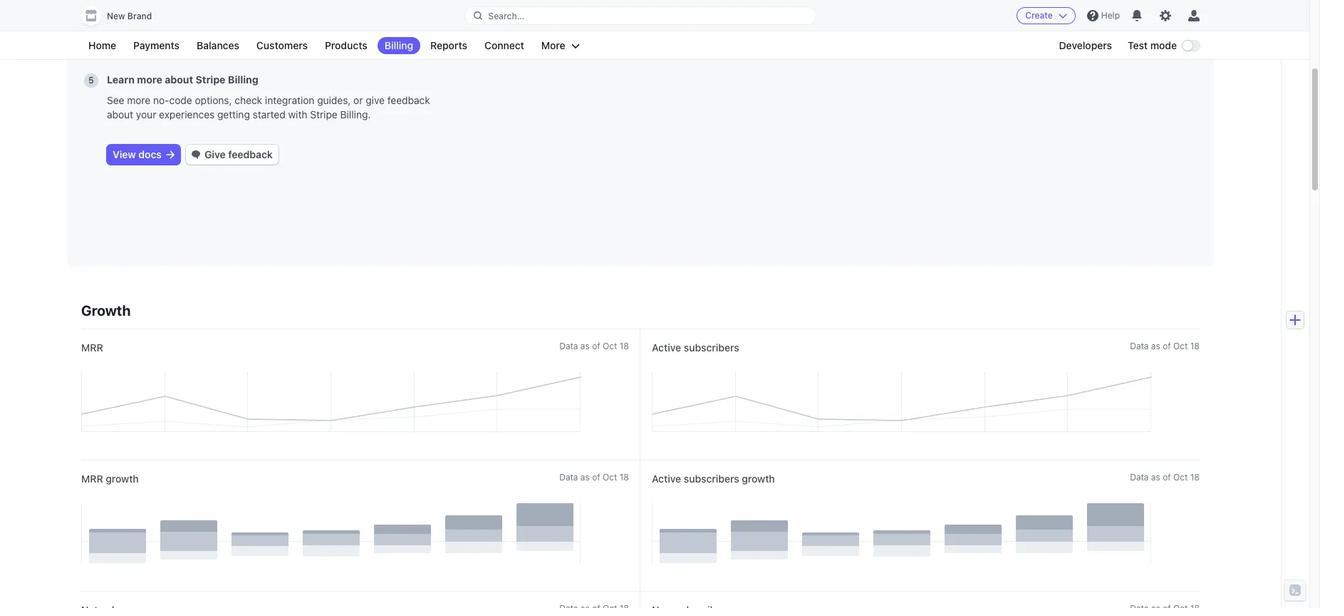 Task type: locate. For each thing, give the bounding box(es) containing it.
active
[[652, 341, 682, 354], [652, 473, 682, 485]]

2 subscribers from the top
[[684, 473, 740, 485]]

products link
[[318, 37, 375, 54]]

create
[[1026, 10, 1053, 21]]

balances
[[197, 39, 239, 51]]

1 mrr from the top
[[81, 341, 103, 354]]

as
[[581, 341, 590, 351], [1152, 341, 1161, 351], [581, 472, 590, 483], [1152, 472, 1161, 483]]

1 horizontal spatial growth
[[742, 473, 775, 485]]

mrr
[[81, 341, 103, 354], [81, 473, 103, 485]]

give feedback
[[205, 148, 273, 160]]

payments link
[[126, 37, 187, 54]]

help
[[1102, 10, 1121, 21]]

guides,
[[317, 94, 351, 106]]

learn more about stripe billing inside dropdown button
[[107, 49, 259, 61]]

active for active subscribers
[[652, 341, 682, 354]]

1 horizontal spatial feedback
[[388, 94, 430, 106]]

new
[[107, 11, 125, 21]]

more down brand
[[137, 49, 162, 61]]

oct for active subscribers
[[1174, 341, 1189, 351]]

oct for mrr growth
[[603, 472, 618, 483]]

2 active from the top
[[652, 473, 682, 485]]

reports link
[[423, 37, 475, 54]]

1 vertical spatial about
[[165, 73, 193, 86]]

growth
[[106, 473, 139, 485], [742, 473, 775, 485]]

2 vertical spatial stripe
[[310, 108, 338, 120]]

0 horizontal spatial feedback
[[228, 148, 273, 160]]

0 vertical spatial subscribers
[[684, 341, 740, 354]]

of
[[592, 341, 601, 351], [1163, 341, 1172, 351], [592, 472, 601, 483], [1163, 472, 1172, 483]]

connect link
[[478, 37, 532, 54]]

1 learn more about stripe billing from the top
[[107, 49, 259, 61]]

0 vertical spatial about
[[165, 49, 193, 61]]

as for active subscribers
[[1152, 341, 1161, 351]]

0 vertical spatial learn
[[107, 49, 135, 61]]

1 vertical spatial feedback
[[228, 148, 273, 160]]

billing.
[[340, 108, 371, 120]]

experiences
[[159, 108, 215, 120]]

subscribers for active subscribers growth
[[684, 473, 740, 485]]

view docs
[[113, 148, 162, 160]]

data as of oct 18 for mrr
[[560, 341, 629, 351]]

more up no-
[[137, 73, 162, 86]]

oct for mrr
[[603, 341, 618, 351]]

1 vertical spatial learn
[[107, 73, 135, 86]]

2 vertical spatial more
[[127, 94, 151, 106]]

1 subscribers from the top
[[684, 341, 740, 354]]

0 vertical spatial learn more about stripe billing
[[107, 49, 259, 61]]

of for active subscribers growth
[[1163, 472, 1172, 483]]

options,
[[195, 94, 232, 106]]

0 vertical spatial feedback
[[388, 94, 430, 106]]

1 learn from the top
[[107, 49, 135, 61]]

of for active subscribers
[[1163, 341, 1172, 351]]

with
[[288, 108, 308, 120]]

Search… text field
[[466, 7, 816, 25]]

data for mrr growth
[[560, 472, 578, 483]]

0 vertical spatial stripe
[[196, 49, 226, 61]]

18
[[620, 341, 629, 351], [1191, 341, 1200, 351], [620, 472, 629, 483], [1191, 472, 1200, 483]]

create button
[[1017, 7, 1076, 24]]

0 vertical spatial active
[[652, 341, 682, 354]]

about up code
[[165, 73, 193, 86]]

18 for mrr
[[620, 341, 629, 351]]

subscribers
[[684, 341, 740, 354], [684, 473, 740, 485]]

oct
[[603, 341, 618, 351], [1174, 341, 1189, 351], [603, 472, 618, 483], [1174, 472, 1189, 483]]

more
[[542, 39, 566, 51]]

active subscribers
[[652, 341, 740, 354]]

give
[[366, 94, 385, 106]]

0 horizontal spatial growth
[[106, 473, 139, 485]]

stripe inside the see more no-code options, check integration guides, or give feedback about your experiences getting started with stripe billing.
[[310, 108, 338, 120]]

learn more about stripe billing
[[107, 49, 259, 61], [107, 73, 259, 86]]

1 vertical spatial subscribers
[[684, 473, 740, 485]]

integration
[[265, 94, 315, 106]]

learn more about stripe billing button
[[84, 38, 1198, 73]]

billing link
[[378, 37, 421, 54]]

2 learn from the top
[[107, 73, 135, 86]]

feedback
[[388, 94, 430, 106], [228, 148, 273, 160]]

2 mrr from the top
[[81, 473, 103, 485]]

or
[[354, 94, 363, 106]]

0 vertical spatial mrr
[[81, 341, 103, 354]]

about
[[165, 49, 193, 61], [165, 73, 193, 86], [107, 108, 133, 120]]

0 vertical spatial more
[[137, 49, 162, 61]]

more up your
[[127, 94, 151, 106]]

test
[[1128, 39, 1148, 51]]

getting
[[217, 108, 250, 120]]

2 vertical spatial about
[[107, 108, 133, 120]]

as for active subscribers growth
[[1152, 472, 1161, 483]]

1 vertical spatial mrr
[[81, 473, 103, 485]]

5
[[88, 75, 94, 86]]

18 for active subscribers growth
[[1191, 472, 1200, 483]]

of for mrr
[[592, 341, 601, 351]]

about left balances
[[165, 49, 193, 61]]

about down see
[[107, 108, 133, 120]]

1 vertical spatial learn more about stripe billing
[[107, 73, 259, 86]]

1 active from the top
[[652, 341, 682, 354]]

1 vertical spatial active
[[652, 473, 682, 485]]

learn
[[107, 49, 135, 61], [107, 73, 135, 86]]

more
[[137, 49, 162, 61], [137, 73, 162, 86], [127, 94, 151, 106]]

billing
[[385, 39, 413, 51], [228, 49, 259, 61], [228, 73, 259, 86]]

data as of oct 18
[[560, 341, 629, 351], [1131, 341, 1200, 351], [560, 472, 629, 483], [1131, 472, 1200, 483]]

see
[[107, 94, 124, 106]]

stripe
[[196, 49, 226, 61], [196, 73, 226, 86], [310, 108, 338, 120]]

feedback inside the see more no-code options, check integration guides, or give feedback about your experiences getting started with stripe billing.
[[388, 94, 430, 106]]

data
[[560, 341, 578, 351], [1131, 341, 1149, 351], [560, 472, 578, 483], [1131, 472, 1149, 483]]

data as of oct 18 for active subscribers growth
[[1131, 472, 1200, 483]]



Task type: describe. For each thing, give the bounding box(es) containing it.
give feedback button
[[186, 145, 279, 165]]

customers
[[257, 39, 308, 51]]

home
[[88, 39, 116, 51]]

2 growth from the left
[[742, 473, 775, 485]]

growth
[[81, 302, 131, 319]]

data for active subscribers
[[1131, 341, 1149, 351]]

18 for active subscribers
[[1191, 341, 1200, 351]]

connect
[[485, 39, 525, 51]]

1 growth from the left
[[106, 473, 139, 485]]

billing inside dropdown button
[[228, 49, 259, 61]]

no-
[[153, 94, 169, 106]]

payments
[[133, 39, 180, 51]]

active for active subscribers growth
[[652, 473, 682, 485]]

as for mrr growth
[[581, 472, 590, 483]]

2 learn more about stripe billing from the top
[[107, 73, 259, 86]]

1 vertical spatial stripe
[[196, 73, 226, 86]]

your
[[136, 108, 156, 120]]

started
[[253, 108, 286, 120]]

mrr for mrr
[[81, 341, 103, 354]]

learn inside dropdown button
[[107, 49, 135, 61]]

data as of oct 18 for active subscribers
[[1131, 341, 1200, 351]]

as for mrr
[[581, 341, 590, 351]]

stripe inside learn more about stripe billing dropdown button
[[196, 49, 226, 61]]

customers link
[[249, 37, 315, 54]]

mrr for mrr growth
[[81, 473, 103, 485]]

new brand
[[107, 11, 152, 21]]

check
[[235, 94, 262, 106]]

reports
[[431, 39, 468, 51]]

subscribers for active subscribers
[[684, 341, 740, 354]]

about inside dropdown button
[[165, 49, 193, 61]]

help button
[[1082, 4, 1126, 27]]

data as of oct 18 for mrr growth
[[560, 472, 629, 483]]

developers
[[1060, 39, 1113, 51]]

give
[[205, 148, 226, 160]]

balances link
[[190, 37, 247, 54]]

active subscribers growth
[[652, 473, 775, 485]]

feedback inside give feedback button
[[228, 148, 273, 160]]

view docs link
[[107, 145, 180, 165]]

search…
[[489, 10, 525, 21]]

more inside the see more no-code options, check integration guides, or give feedback about your experiences getting started with stripe billing.
[[127, 94, 151, 106]]

docs
[[139, 148, 162, 160]]

more inside dropdown button
[[137, 49, 162, 61]]

see more no-code options, check integration guides, or give feedback about your experiences getting started with stripe billing.
[[107, 94, 430, 120]]

about inside the see more no-code options, check integration guides, or give feedback about your experiences getting started with stripe billing.
[[107, 108, 133, 120]]

more button
[[535, 37, 587, 54]]

brand
[[127, 11, 152, 21]]

code
[[169, 94, 192, 106]]

developers link
[[1052, 37, 1120, 54]]

data for mrr
[[560, 341, 578, 351]]

oct for active subscribers growth
[[1174, 472, 1189, 483]]

home link
[[81, 37, 123, 54]]

1 vertical spatial more
[[137, 73, 162, 86]]

of for mrr growth
[[592, 472, 601, 483]]

data for active subscribers growth
[[1131, 472, 1149, 483]]

test mode
[[1128, 39, 1178, 51]]

18 for mrr growth
[[620, 472, 629, 483]]

mode
[[1151, 39, 1178, 51]]

products
[[325, 39, 368, 51]]

mrr growth
[[81, 473, 139, 485]]

new brand button
[[81, 6, 166, 26]]

Search… search field
[[466, 7, 816, 25]]

view
[[113, 148, 136, 160]]



Task type: vqa. For each thing, say whether or not it's contained in the screenshot.
BALANCES
yes



